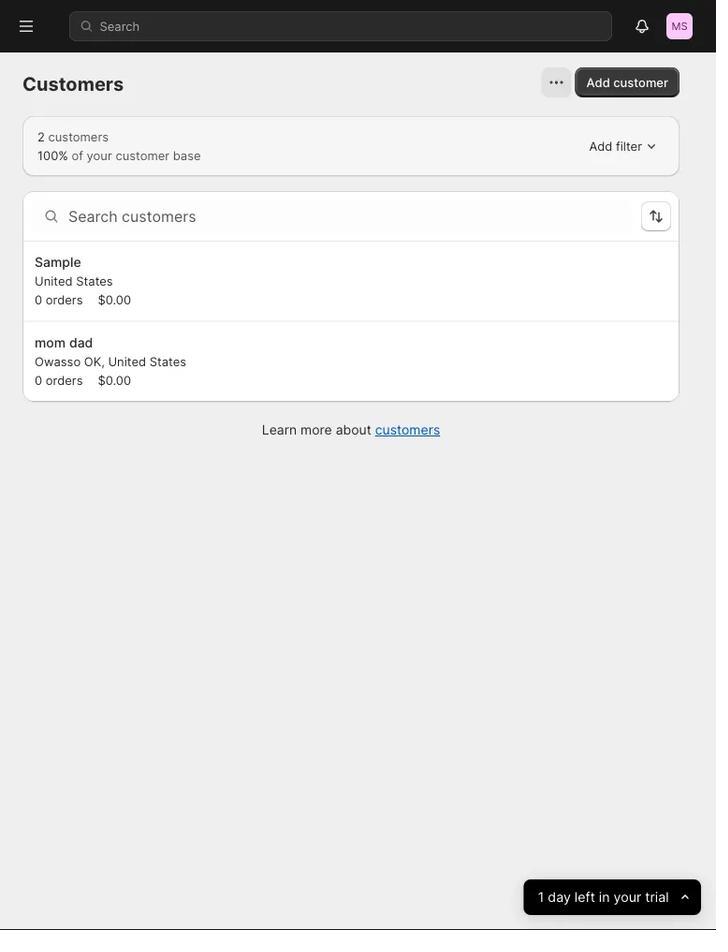 Task type: locate. For each thing, give the bounding box(es) containing it.
ok,
[[84, 354, 105, 369]]

orders down sample united states
[[46, 293, 83, 307]]

$0.00 down ok,
[[98, 373, 131, 387]]

search button
[[69, 11, 613, 41]]

0 vertical spatial $0.00
[[98, 293, 131, 307]]

0 vertical spatial orders
[[46, 293, 83, 307]]

0 horizontal spatial customers
[[48, 129, 109, 144]]

0 vertical spatial customer
[[614, 75, 669, 89]]

2 0 from the top
[[35, 373, 42, 387]]

1 vertical spatial add
[[590, 139, 613, 153]]

1 vertical spatial $0.00
[[98, 373, 131, 387]]

$0.00 down sample united states
[[98, 293, 131, 307]]

0 down the sample at the top of the page
[[35, 293, 42, 307]]

united inside the mom dad owasso ok, united states
[[108, 354, 146, 369]]

learn more about customers
[[262, 422, 441, 438]]

your
[[87, 148, 112, 163], [614, 890, 642, 906]]

0 orders for united
[[35, 293, 83, 307]]

customers right about
[[376, 422, 441, 438]]

0 vertical spatial add
[[587, 75, 611, 89]]

add
[[587, 75, 611, 89], [590, 139, 613, 153]]

0 vertical spatial 0
[[35, 293, 42, 307]]

1 vertical spatial united
[[108, 354, 146, 369]]

owasso
[[35, 354, 81, 369]]

1 vertical spatial orders
[[46, 373, 83, 387]]

0 vertical spatial customers
[[48, 129, 109, 144]]

customers
[[48, 129, 109, 144], [376, 422, 441, 438]]

0 orders
[[35, 293, 83, 307], [35, 373, 83, 387]]

your right in
[[614, 890, 642, 906]]

sample united states
[[35, 254, 113, 289]]

add left filter
[[590, 139, 613, 153]]

in
[[600, 890, 611, 906]]

your inside the 2 customers 100% of your customer base
[[87, 148, 112, 163]]

1 vertical spatial 0
[[35, 373, 42, 387]]

add for add filter
[[590, 139, 613, 153]]

1 0 from the top
[[35, 293, 42, 307]]

your inside dropdown button
[[614, 890, 642, 906]]

1 vertical spatial your
[[614, 890, 642, 906]]

add up add filter on the top right
[[587, 75, 611, 89]]

1 horizontal spatial your
[[614, 890, 642, 906]]

0 horizontal spatial customer
[[116, 148, 170, 163]]

orders down owasso
[[46, 373, 83, 387]]

0 orders down owasso
[[35, 373, 83, 387]]

customer inside add customer button
[[614, 75, 669, 89]]

1 orders from the top
[[46, 293, 83, 307]]

0 for sample
[[35, 293, 42, 307]]

states right ok,
[[150, 354, 187, 369]]

1 horizontal spatial states
[[150, 354, 187, 369]]

more
[[301, 422, 332, 438]]

united right ok,
[[108, 354, 146, 369]]

customer left base
[[116, 148, 170, 163]]

2 0 orders from the top
[[35, 373, 83, 387]]

states inside the mom dad owasso ok, united states
[[150, 354, 187, 369]]

united down the sample link
[[35, 274, 73, 289]]

customer
[[614, 75, 669, 89], [116, 148, 170, 163]]

0 horizontal spatial states
[[76, 274, 113, 289]]

2 customers 100% of your customer base
[[37, 129, 201, 163]]

your for customer
[[87, 148, 112, 163]]

0 vertical spatial 0 orders
[[35, 293, 83, 307]]

0
[[35, 293, 42, 307], [35, 373, 42, 387]]

0 down owasso
[[35, 373, 42, 387]]

orders for united
[[46, 293, 83, 307]]

0 vertical spatial states
[[76, 274, 113, 289]]

1 horizontal spatial united
[[108, 354, 146, 369]]

left
[[575, 890, 596, 906]]

2
[[37, 129, 45, 144]]

0 horizontal spatial your
[[87, 148, 112, 163]]

add filter button
[[582, 133, 665, 159]]

states
[[76, 274, 113, 289], [150, 354, 187, 369]]

of
[[72, 148, 83, 163]]

customer up filter
[[614, 75, 669, 89]]

0 orders down sample united states
[[35, 293, 83, 307]]

united
[[35, 274, 73, 289], [108, 354, 146, 369]]

1 0 orders from the top
[[35, 293, 83, 307]]

1 vertical spatial states
[[150, 354, 187, 369]]

add customer button
[[576, 67, 680, 97]]

trial
[[646, 890, 670, 906]]

1 vertical spatial 0 orders
[[35, 373, 83, 387]]

0 for mom
[[35, 373, 42, 387]]

0 vertical spatial your
[[87, 148, 112, 163]]

1 $0.00 from the top
[[98, 293, 131, 307]]

sample
[[35, 254, 81, 270]]

$0.00
[[98, 293, 131, 307], [98, 373, 131, 387]]

states down the sample at the top of the page
[[76, 274, 113, 289]]

1 horizontal spatial customers
[[376, 422, 441, 438]]

orders for dad
[[46, 373, 83, 387]]

orders
[[46, 293, 83, 307], [46, 373, 83, 387]]

2 $0.00 from the top
[[98, 373, 131, 387]]

mom
[[35, 335, 66, 350]]

1 vertical spatial customer
[[116, 148, 170, 163]]

2 orders from the top
[[46, 373, 83, 387]]

0 vertical spatial united
[[35, 274, 73, 289]]

customers up of
[[48, 129, 109, 144]]

your for trial
[[614, 890, 642, 906]]

0 horizontal spatial united
[[35, 274, 73, 289]]

1 horizontal spatial customer
[[614, 75, 669, 89]]

your right of
[[87, 148, 112, 163]]



Task type: vqa. For each thing, say whether or not it's contained in the screenshot.
bottommost 0 Orders
yes



Task type: describe. For each thing, give the bounding box(es) containing it.
1 vertical spatial customers
[[376, 422, 441, 438]]

1 day left in your trial
[[539, 890, 670, 906]]

$0.00 for united
[[98, 293, 131, 307]]

100%
[[37, 148, 68, 163]]

customer inside the 2 customers 100% of your customer base
[[116, 148, 170, 163]]

1
[[539, 890, 545, 906]]

add customer
[[587, 75, 669, 89]]

about
[[336, 422, 372, 438]]

customers link
[[376, 422, 441, 438]]

Search customers text field
[[68, 200, 634, 233]]

mom dad owasso ok, united states
[[35, 335, 187, 369]]

my store image
[[667, 13, 693, 39]]

sample link
[[35, 253, 81, 272]]

add for add customer
[[587, 75, 611, 89]]

dad
[[69, 335, 93, 350]]

0 orders for dad
[[35, 373, 83, 387]]

search
[[100, 19, 140, 33]]

filter
[[617, 139, 643, 153]]

customers inside the 2 customers 100% of your customer base
[[48, 129, 109, 144]]

day
[[549, 890, 572, 906]]

united inside sample united states
[[35, 274, 73, 289]]

mom dad link
[[35, 333, 93, 352]]

customers
[[22, 73, 124, 96]]

$0.00 for dad
[[98, 373, 131, 387]]

states inside sample united states
[[76, 274, 113, 289]]

ms button
[[665, 11, 695, 41]]

learn
[[262, 422, 297, 438]]

add filter
[[590, 139, 643, 153]]

1 day left in your trial button
[[524, 880, 702, 916]]

base
[[173, 148, 201, 163]]



